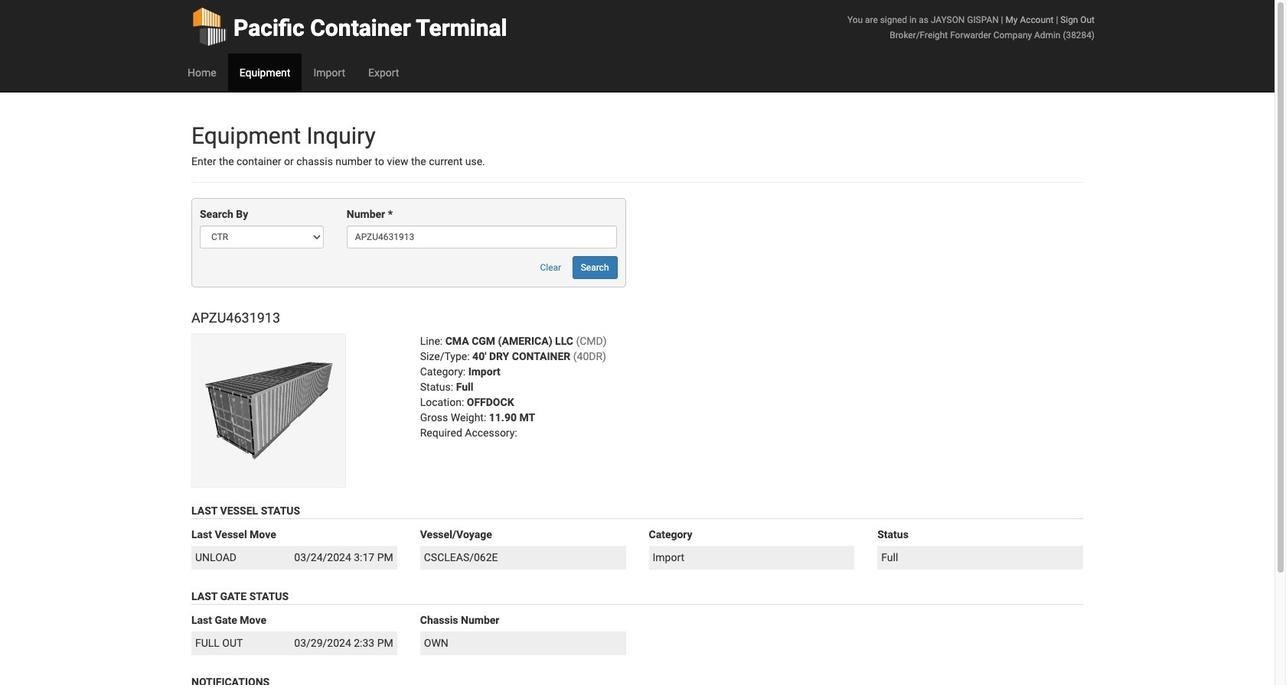 Task type: vqa. For each thing, say whether or not it's contained in the screenshot.
40DR image
yes



Task type: locate. For each thing, give the bounding box(es) containing it.
40dr image
[[191, 334, 346, 489]]

None text field
[[347, 226, 617, 249]]



